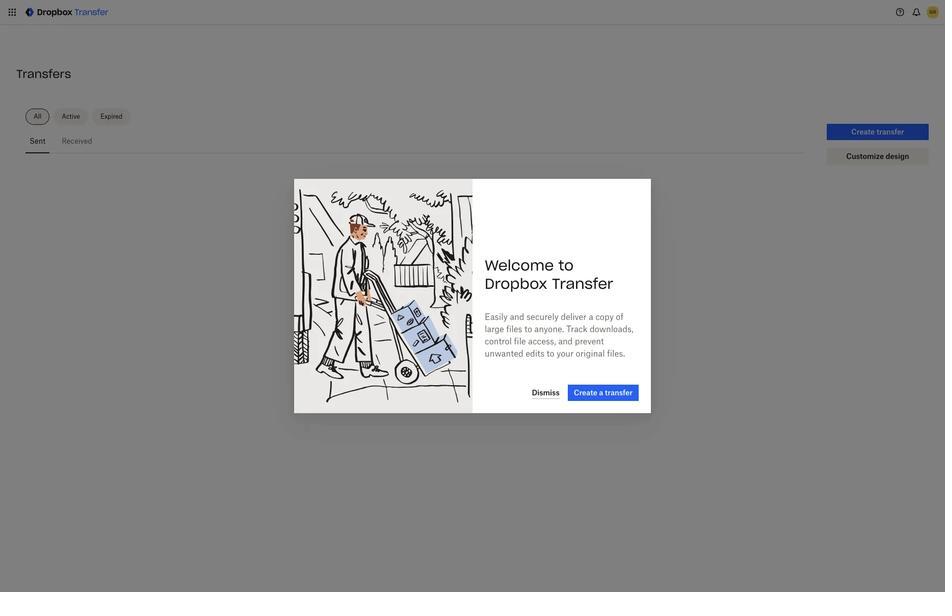 Task type: describe. For each thing, give the bounding box(es) containing it.
transfer inside create a transfer button
[[605, 388, 633, 397]]

send
[[422, 356, 438, 365]]

expired
[[100, 113, 123, 120]]

transfers
[[16, 67, 71, 81]]

are
[[452, 329, 469, 342]]

over—then
[[446, 356, 482, 365]]

easily and securely deliver a copy of large files to anyone. track downloads, control file access, and prevent unwanted edits to your original files.
[[485, 312, 634, 359]]

you inside 'package up your transfer and send it over—then you can view it here.'
[[484, 356, 496, 365]]

welcome to dropbox transfer
[[485, 257, 613, 293]]

original
[[576, 349, 605, 359]]

create a transfer button
[[568, 385, 639, 401]]

a inside the easily and securely deliver a copy of large files to anyone. track downloads, control file access, and prevent unwanted edits to your original files.
[[589, 312, 593, 322]]

track
[[566, 324, 588, 335]]

anyone.
[[534, 324, 564, 335]]

prevent
[[575, 337, 604, 347]]

dismiss button
[[532, 387, 560, 399]]

when
[[398, 329, 426, 342]]

welcome
[[485, 257, 554, 275]]

create a transfer
[[574, 388, 633, 397]]

control
[[485, 337, 512, 347]]

up
[[351, 356, 360, 365]]

package
[[321, 356, 349, 365]]

large
[[485, 324, 504, 335]]

sent
[[30, 137, 45, 145]]

transfer
[[552, 275, 613, 293]]

0 vertical spatial it
[[440, 356, 444, 365]]

transfer inside 'package up your transfer and send it over—then you can view it here.'
[[379, 356, 405, 365]]

dropbox
[[485, 275, 547, 293]]

sent tab
[[25, 129, 50, 153]]

access,
[[528, 337, 556, 347]]

view
[[395, 366, 411, 375]]

1 vertical spatial it
[[413, 366, 417, 375]]



Task type: vqa. For each thing, say whether or not it's contained in the screenshot.
waving hand image
no



Task type: locate. For each thing, give the bounding box(es) containing it.
your right up at the left bottom
[[362, 356, 377, 365]]

to inside welcome to dropbox transfer
[[559, 257, 574, 275]]

it
[[440, 356, 444, 365], [413, 366, 417, 375]]

transfer
[[379, 356, 405, 365], [605, 388, 633, 397]]

0 horizontal spatial your
[[362, 356, 377, 365]]

2 horizontal spatial and
[[558, 337, 573, 347]]

your inside the easily and securely deliver a copy of large files to anyone. track downloads, control file access, and prevent unwanted edits to your original files.
[[557, 349, 574, 359]]

files
[[506, 324, 522, 335]]

and down track
[[558, 337, 573, 347]]

active
[[62, 113, 80, 120]]

1 horizontal spatial you
[[484, 356, 496, 365]]

a inside button
[[599, 388, 603, 397]]

0 horizontal spatial a
[[589, 312, 593, 322]]

received
[[62, 137, 92, 145]]

0 horizontal spatial to
[[525, 324, 532, 335]]

package up your transfer and send it over—then you can view it here.
[[321, 356, 510, 375]]

can
[[498, 356, 510, 365]]

it right view
[[413, 366, 417, 375]]

a right 'create'
[[599, 388, 603, 397]]

it right send
[[440, 356, 444, 365]]

securely
[[527, 312, 559, 322]]

to down 'access,'
[[547, 349, 554, 359]]

tab list
[[25, 129, 806, 153]]

1 vertical spatial transfer
[[605, 388, 633, 397]]

transfer right 'create'
[[605, 388, 633, 397]]

0 horizontal spatial you
[[429, 329, 449, 342]]

2 vertical spatial to
[[547, 349, 554, 359]]

your left original
[[557, 349, 574, 359]]

to right welcome
[[559, 257, 574, 275]]

unwanted
[[485, 349, 523, 359]]

and up view
[[407, 356, 420, 365]]

1 vertical spatial to
[[525, 324, 532, 335]]

your
[[557, 349, 574, 359], [362, 356, 377, 365]]

1 horizontal spatial it
[[440, 356, 444, 365]]

here.
[[419, 366, 436, 375]]

to
[[559, 257, 574, 275], [525, 324, 532, 335], [547, 349, 554, 359]]

1 vertical spatial and
[[558, 337, 573, 347]]

0 vertical spatial you
[[429, 329, 449, 342]]

a left copy
[[589, 312, 593, 322]]

copy
[[596, 312, 614, 322]]

create
[[574, 388, 597, 397]]

deliver
[[561, 312, 587, 322]]

0 horizontal spatial transfer
[[379, 356, 405, 365]]

all button
[[25, 109, 50, 125]]

1 horizontal spatial to
[[547, 349, 554, 359]]

your inside 'package up your transfer and send it over—then you can view it here.'
[[362, 356, 377, 365]]

1 vertical spatial a
[[599, 388, 603, 397]]

2 horizontal spatial to
[[559, 257, 574, 275]]

0 horizontal spatial it
[[413, 366, 417, 375]]

dismiss
[[532, 388, 560, 397]]

edits
[[526, 349, 545, 359]]

ready
[[362, 329, 394, 342]]

you left can
[[484, 356, 496, 365]]

0 horizontal spatial and
[[407, 356, 420, 365]]

files.
[[607, 349, 625, 359]]

received tab
[[58, 129, 96, 153]]

you
[[429, 329, 449, 342], [484, 356, 496, 365]]

you left are
[[429, 329, 449, 342]]

1 horizontal spatial transfer
[[605, 388, 633, 397]]

welcome to dropbox transfer dialog
[[294, 179, 651, 413]]

to right files
[[525, 324, 532, 335]]

file
[[514, 337, 526, 347]]

expired button
[[92, 109, 131, 125]]

downloads,
[[590, 324, 634, 335]]

all
[[34, 113, 41, 120]]

transfer up view
[[379, 356, 405, 365]]

and
[[510, 312, 524, 322], [558, 337, 573, 347], [407, 356, 420, 365]]

0 vertical spatial transfer
[[379, 356, 405, 365]]

and up files
[[510, 312, 524, 322]]

of
[[616, 312, 624, 322]]

1 vertical spatial you
[[484, 356, 496, 365]]

a
[[589, 312, 593, 322], [599, 388, 603, 397]]

0 vertical spatial to
[[559, 257, 574, 275]]

active button
[[54, 109, 88, 125]]

tab list containing sent
[[25, 129, 806, 153]]

2 vertical spatial and
[[407, 356, 420, 365]]

0 vertical spatial a
[[589, 312, 593, 322]]

and inside 'package up your transfer and send it over—then you can view it here.'
[[407, 356, 420, 365]]

ready when you are
[[362, 329, 469, 342]]

1 horizontal spatial and
[[510, 312, 524, 322]]

1 horizontal spatial a
[[599, 388, 603, 397]]

0 vertical spatial and
[[510, 312, 524, 322]]

1 horizontal spatial your
[[557, 349, 574, 359]]

easily
[[485, 312, 508, 322]]



